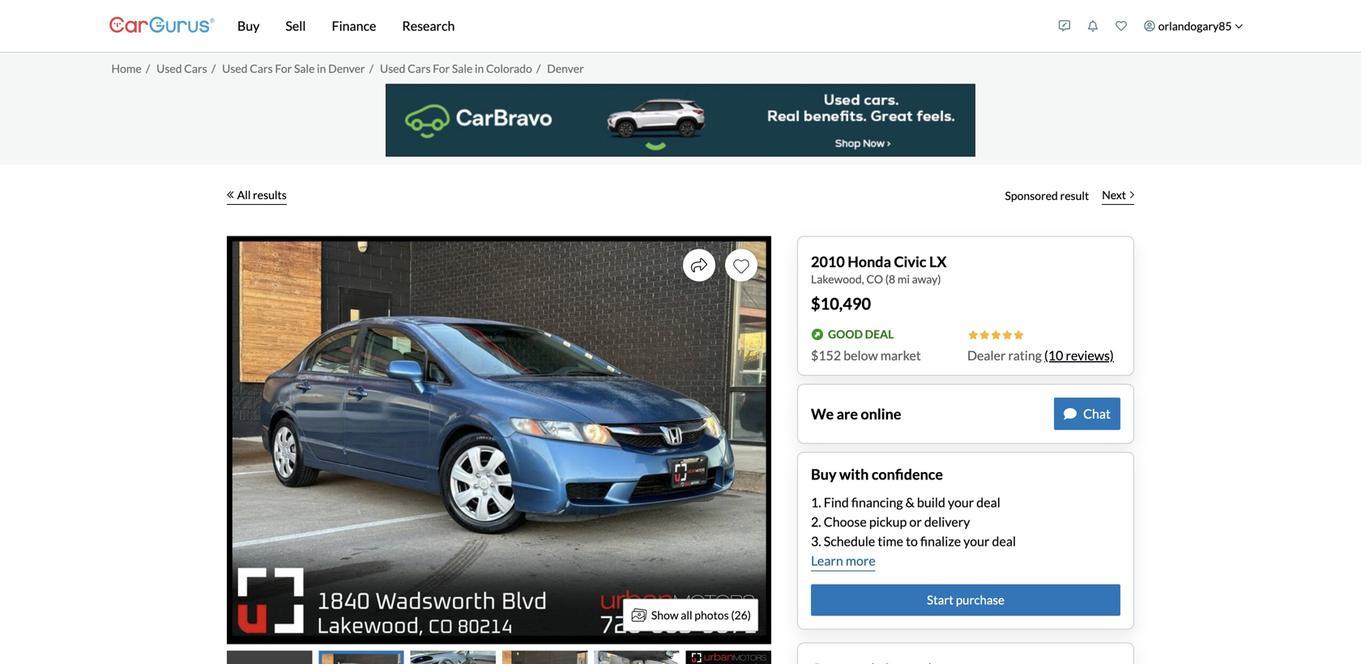 Task type: describe. For each thing, give the bounding box(es) containing it.
time
[[878, 534, 903, 549]]

view vehicle photo 1 image
[[227, 651, 312, 664]]

all results
[[237, 188, 287, 202]]

civic
[[894, 253, 926, 271]]

good
[[828, 327, 863, 341]]

home
[[111, 61, 142, 75]]

1 in from the left
[[317, 61, 326, 75]]

chevron double left image
[[227, 191, 234, 199]]

vehicle full photo image
[[227, 236, 771, 644]]

buy with confidence
[[811, 465, 943, 483]]

or
[[909, 514, 922, 530]]

schedule
[[824, 534, 875, 549]]

pickup
[[869, 514, 907, 530]]

research button
[[389, 0, 468, 52]]

2 denver from the left
[[547, 61, 584, 75]]

all results link
[[227, 178, 287, 213]]

2 sale from the left
[[452, 61, 473, 75]]

$152 below market
[[811, 348, 921, 363]]

cargurus logo homepage link link
[[109, 3, 215, 49]]

show all photos (26) link
[[623, 599, 758, 631]]

delivery
[[924, 514, 970, 530]]

view vehicle photo 6 image
[[686, 651, 771, 664]]

0 vertical spatial deal
[[976, 495, 1000, 511]]

next
[[1102, 188, 1126, 202]]

2 cars from the left
[[250, 61, 273, 75]]

market
[[881, 348, 921, 363]]

buy button
[[224, 0, 273, 52]]

user icon image
[[1144, 20, 1155, 32]]

&
[[905, 495, 915, 511]]

orlandogary85 button
[[1136, 3, 1252, 49]]

2 / from the left
[[211, 61, 216, 75]]

finalize
[[920, 534, 961, 549]]

2010
[[811, 253, 845, 271]]

chevron right image
[[1130, 191, 1134, 199]]

sell button
[[273, 0, 319, 52]]

1 / from the left
[[146, 61, 150, 75]]

1 denver from the left
[[328, 61, 365, 75]]

all
[[237, 188, 251, 202]]

4 / from the left
[[536, 61, 541, 75]]

orlandogary85
[[1158, 19, 1232, 33]]

purchase
[[956, 593, 1004, 607]]

$152
[[811, 348, 841, 363]]

used cars for sale in denver link
[[222, 61, 365, 75]]

sponsored
[[1005, 189, 1058, 203]]

buy for buy
[[237, 18, 260, 34]]

good deal
[[828, 327, 894, 341]]

2 in from the left
[[475, 61, 484, 75]]

below
[[844, 348, 878, 363]]

0 vertical spatial your
[[948, 495, 974, 511]]

show all photos (26)
[[651, 608, 751, 622]]

1 vertical spatial your
[[963, 534, 990, 549]]

2010 honda civic lx lakewood, co (8 mi away) $10,490
[[811, 253, 947, 314]]

1 for from the left
[[275, 61, 292, 75]]

start
[[927, 593, 953, 607]]

deal
[[865, 327, 894, 341]]

home / used cars / used cars for sale in denver / used cars for sale in colorado / denver
[[111, 61, 584, 75]]

orlandogary85 menu item
[[1136, 3, 1252, 49]]

lx
[[929, 253, 947, 271]]

start purchase button
[[811, 585, 1120, 616]]

photos
[[695, 608, 729, 622]]

to
[[906, 534, 918, 549]]

find
[[824, 495, 849, 511]]

learn more link
[[811, 551, 876, 572]]

rating
[[1008, 348, 1042, 363]]

honda
[[848, 253, 891, 271]]

learn
[[811, 553, 843, 569]]

dealer rating (10 reviews)
[[967, 348, 1114, 363]]

(10
[[1044, 348, 1063, 363]]

buy for buy with confidence
[[811, 465, 837, 483]]

1 used from the left
[[156, 61, 182, 75]]

advertisement element
[[386, 84, 975, 157]]

dealer
[[967, 348, 1006, 363]]



Task type: locate. For each thing, give the bounding box(es) containing it.
more
[[846, 553, 876, 569]]

with
[[839, 465, 869, 483]]

for down sell popup button
[[275, 61, 292, 75]]

sale left colorado
[[452, 61, 473, 75]]

choose
[[824, 514, 867, 530]]

used down buy popup button
[[222, 61, 248, 75]]

view vehicle photo 4 image
[[502, 651, 588, 664]]

chat button
[[1054, 398, 1120, 430]]

we
[[811, 405, 834, 423]]

are
[[837, 405, 858, 423]]

financing
[[851, 495, 903, 511]]

1 vertical spatial buy
[[811, 465, 837, 483]]

for down research popup button
[[433, 61, 450, 75]]

(26)
[[731, 608, 751, 622]]

0 horizontal spatial for
[[275, 61, 292, 75]]

0 vertical spatial buy
[[237, 18, 260, 34]]

$10,490
[[811, 294, 871, 314]]

menu bar containing buy
[[215, 0, 1050, 52]]

2 horizontal spatial used
[[380, 61, 405, 75]]

cars down "cargurus logo homepage link"
[[184, 61, 207, 75]]

2 for from the left
[[433, 61, 450, 75]]

share image
[[691, 257, 707, 273]]

denver
[[328, 61, 365, 75], [547, 61, 584, 75]]

your down delivery
[[963, 534, 990, 549]]

buy
[[237, 18, 260, 34], [811, 465, 837, 483]]

used cars link
[[156, 61, 207, 75]]

orlandogary85 menu
[[1050, 3, 1252, 49]]

buy left sell
[[237, 18, 260, 34]]

/ right used cars link
[[211, 61, 216, 75]]

buy inside popup button
[[237, 18, 260, 34]]

1 horizontal spatial denver
[[547, 61, 584, 75]]

used down research popup button
[[380, 61, 405, 75]]

0 horizontal spatial buy
[[237, 18, 260, 34]]

2 used from the left
[[222, 61, 248, 75]]

denver right colorado
[[547, 61, 584, 75]]

result
[[1060, 189, 1089, 203]]

all
[[681, 608, 692, 622]]

0 horizontal spatial sale
[[294, 61, 315, 75]]

0 horizontal spatial denver
[[328, 61, 365, 75]]

(10 reviews) button
[[1044, 346, 1114, 365]]

saved cars image
[[1116, 20, 1127, 32]]

1 vertical spatial deal
[[992, 534, 1016, 549]]

1 horizontal spatial in
[[475, 61, 484, 75]]

1 horizontal spatial used
[[222, 61, 248, 75]]

reviews)
[[1066, 348, 1114, 363]]

/ down the "finance" popup button
[[369, 61, 374, 75]]

1 horizontal spatial sale
[[452, 61, 473, 75]]

tab list
[[227, 651, 771, 664]]

(8
[[885, 272, 895, 286]]

next link
[[1095, 178, 1141, 213]]

lakewood,
[[811, 272, 864, 286]]

research
[[402, 18, 455, 34]]

home link
[[111, 61, 142, 75]]

0 horizontal spatial used
[[156, 61, 182, 75]]

view vehicle photo 2 image
[[319, 651, 404, 664]]

for
[[275, 61, 292, 75], [433, 61, 450, 75]]

chat
[[1083, 406, 1111, 422]]

cars
[[184, 61, 207, 75], [250, 61, 273, 75], [408, 61, 431, 75]]

used
[[156, 61, 182, 75], [222, 61, 248, 75], [380, 61, 405, 75]]

chevron down image
[[1235, 22, 1243, 30]]

3 used from the left
[[380, 61, 405, 75]]

used cars for sale in colorado link
[[380, 61, 532, 75]]

menu bar
[[215, 0, 1050, 52]]

deal up purchase
[[992, 534, 1016, 549]]

1 horizontal spatial buy
[[811, 465, 837, 483]]

your
[[948, 495, 974, 511], [963, 534, 990, 549]]

cars down research popup button
[[408, 61, 431, 75]]

open notifications image
[[1087, 20, 1099, 32]]

sale down sell popup button
[[294, 61, 315, 75]]

view vehicle photo 3 image
[[410, 651, 496, 664]]

sale
[[294, 61, 315, 75], [452, 61, 473, 75]]

results
[[253, 188, 287, 202]]

0 horizontal spatial cars
[[184, 61, 207, 75]]

3 / from the left
[[369, 61, 374, 75]]

add a car review image
[[1059, 20, 1070, 32]]

we are online
[[811, 405, 901, 423]]

in left colorado
[[475, 61, 484, 75]]

2 horizontal spatial cars
[[408, 61, 431, 75]]

comment image
[[1064, 408, 1077, 421]]

online
[[861, 405, 901, 423]]

sell
[[286, 18, 306, 34]]

cars down buy popup button
[[250, 61, 273, 75]]

sponsored result
[[1005, 189, 1089, 203]]

mi
[[897, 272, 910, 286]]

deal
[[976, 495, 1000, 511], [992, 534, 1016, 549]]

cargurus logo homepage link image
[[109, 3, 215, 49]]

1 horizontal spatial for
[[433, 61, 450, 75]]

buy left with
[[811, 465, 837, 483]]

co
[[866, 272, 883, 286]]

deal right build
[[976, 495, 1000, 511]]

find financing & build your deal choose pickup or delivery schedule time to finalize your deal learn more
[[811, 495, 1016, 569]]

view vehicle photo 5 image
[[594, 651, 679, 664]]

used right home link
[[156, 61, 182, 75]]

finance
[[332, 18, 376, 34]]

in down sell popup button
[[317, 61, 326, 75]]

colorado
[[486, 61, 532, 75]]

1 cars from the left
[[184, 61, 207, 75]]

1 horizontal spatial cars
[[250, 61, 273, 75]]

away)
[[912, 272, 941, 286]]

/ right colorado
[[536, 61, 541, 75]]

finance button
[[319, 0, 389, 52]]

your up delivery
[[948, 495, 974, 511]]

in
[[317, 61, 326, 75], [475, 61, 484, 75]]

1 sale from the left
[[294, 61, 315, 75]]

/
[[146, 61, 150, 75], [211, 61, 216, 75], [369, 61, 374, 75], [536, 61, 541, 75]]

start purchase
[[927, 593, 1004, 607]]

show
[[651, 608, 679, 622]]

3 cars from the left
[[408, 61, 431, 75]]

denver down the "finance" popup button
[[328, 61, 365, 75]]

confidence
[[872, 465, 943, 483]]

0 horizontal spatial in
[[317, 61, 326, 75]]

build
[[917, 495, 945, 511]]

/ right home link
[[146, 61, 150, 75]]



Task type: vqa. For each thing, say whether or not it's contained in the screenshot.
days
no



